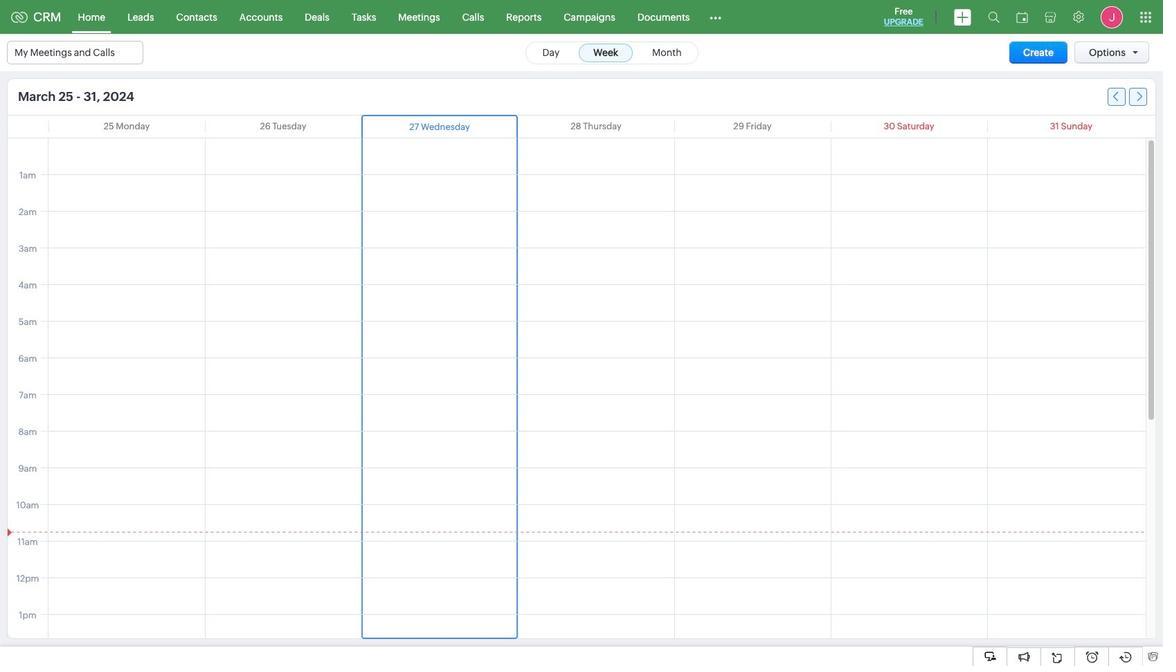 Task type: vqa. For each thing, say whether or not it's contained in the screenshot.
Other Modules field
yes



Task type: describe. For each thing, give the bounding box(es) containing it.
search image
[[988, 11, 1000, 23]]

profile image
[[1101, 6, 1123, 28]]

create menu image
[[954, 9, 972, 25]]

profile element
[[1093, 0, 1132, 34]]

search element
[[980, 0, 1008, 34]]

logo image
[[11, 11, 28, 23]]



Task type: locate. For each thing, give the bounding box(es) containing it.
create menu element
[[946, 0, 980, 34]]

Other Modules field
[[701, 6, 731, 28]]

calendar image
[[1017, 11, 1029, 23]]



